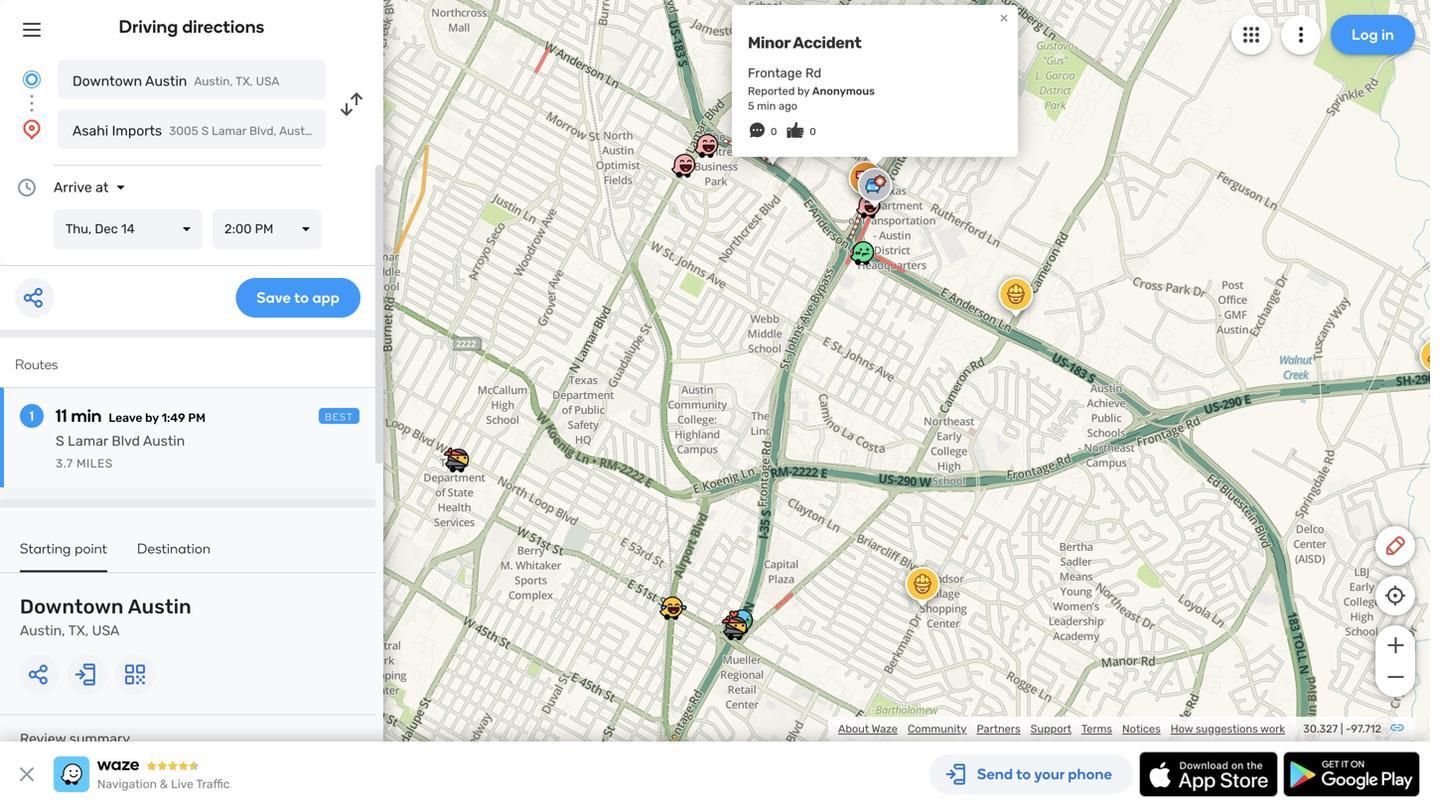 Task type: vqa. For each thing, say whether or not it's contained in the screenshot.
LIVE
yes



Task type: locate. For each thing, give the bounding box(es) containing it.
14
[[121, 222, 135, 237]]

tx, up the asahi imports 3005 s lamar blvd, austin, texas, united states
[[236, 74, 253, 88]]

zoom out image
[[1383, 666, 1408, 689]]

support
[[1031, 723, 1072, 736]]

min inside frontage rd reported by anonymous 5 min ago
[[757, 99, 776, 113]]

blvd,
[[249, 124, 277, 138]]

0 horizontal spatial usa
[[92, 623, 120, 639]]

austin down 1:49
[[143, 433, 185, 449]]

2 vertical spatial austin
[[128, 595, 191, 619]]

blvd
[[112, 433, 140, 449]]

thu, dec 14 list box
[[54, 210, 203, 249]]

downtown austin austin, tx, usa down point
[[20, 595, 191, 639]]

30.327
[[1304, 723, 1338, 736]]

by inside '11 min leave by 1:49 pm'
[[145, 411, 159, 425]]

1 vertical spatial downtown austin austin, tx, usa
[[20, 595, 191, 639]]

s right 3005
[[201, 124, 209, 138]]

pm inside '11 min leave by 1:49 pm'
[[188, 411, 206, 425]]

point
[[75, 540, 107, 557]]

lamar
[[212, 124, 246, 138], [68, 433, 108, 449]]

austin inside downtown austin austin, tx, usa
[[128, 595, 191, 619]]

by down rd on the right of page
[[798, 84, 810, 98]]

austin, right blvd,
[[279, 124, 318, 138]]

downtown austin austin, tx, usa
[[73, 73, 280, 89], [20, 595, 191, 639]]

minor
[[748, 33, 791, 52]]

pm inside list box
[[255, 222, 273, 237]]

0 vertical spatial pm
[[255, 222, 273, 237]]

1 horizontal spatial min
[[757, 99, 776, 113]]

usa down point
[[92, 623, 120, 639]]

1 vertical spatial s
[[56, 433, 64, 449]]

0
[[771, 126, 777, 138], [810, 126, 816, 138]]

1 vertical spatial austin
[[143, 433, 185, 449]]

pencil image
[[1384, 534, 1408, 558]]

lamar up miles
[[68, 433, 108, 449]]

austin up 3005
[[145, 73, 187, 89]]

1 horizontal spatial by
[[798, 84, 810, 98]]

how
[[1171, 723, 1193, 736]]

community
[[908, 723, 967, 736]]

5
[[748, 99, 754, 113]]

2:00 pm
[[224, 222, 273, 237]]

downtown inside downtown austin austin, tx, usa
[[20, 595, 124, 619]]

2 vertical spatial austin,
[[20, 623, 65, 639]]

lamar left blvd,
[[212, 124, 246, 138]]

1 vertical spatial tx,
[[68, 623, 89, 639]]

austin, down the starting point button
[[20, 623, 65, 639]]

lamar inside the asahi imports 3005 s lamar blvd, austin, texas, united states
[[212, 124, 246, 138]]

0 vertical spatial downtown
[[73, 73, 142, 89]]

thu,
[[66, 222, 92, 237]]

min right 5
[[757, 99, 776, 113]]

downtown up asahi
[[73, 73, 142, 89]]

asahi
[[73, 123, 108, 139]]

0 vertical spatial tx,
[[236, 74, 253, 88]]

rd
[[806, 65, 822, 81]]

0 horizontal spatial by
[[145, 411, 159, 425]]

0 horizontal spatial pm
[[188, 411, 206, 425]]

support link
[[1031, 723, 1072, 736]]

0 vertical spatial min
[[757, 99, 776, 113]]

arrive
[[54, 179, 92, 196]]

11
[[56, 405, 67, 427]]

about waze link
[[838, 723, 898, 736]]

30.327 | -97.712
[[1304, 723, 1382, 736]]

tx, down the starting point button
[[68, 623, 89, 639]]

states
[[398, 124, 434, 138]]

0 horizontal spatial min
[[71, 405, 102, 427]]

0 horizontal spatial s
[[56, 433, 64, 449]]

0 horizontal spatial austin,
[[20, 623, 65, 639]]

0 vertical spatial lamar
[[212, 124, 246, 138]]

pm
[[255, 222, 273, 237], [188, 411, 206, 425]]

austin,
[[194, 74, 233, 88], [279, 124, 318, 138], [20, 623, 65, 639]]

tx,
[[236, 74, 253, 88], [68, 623, 89, 639]]

1 vertical spatial lamar
[[68, 433, 108, 449]]

directions
[[182, 16, 265, 37]]

0 down reported
[[771, 126, 777, 138]]

how suggestions work link
[[1171, 723, 1285, 736]]

live
[[171, 778, 194, 792]]

community link
[[908, 723, 967, 736]]

0 vertical spatial by
[[798, 84, 810, 98]]

at
[[96, 179, 109, 196]]

0 horizontal spatial 0
[[771, 126, 777, 138]]

suggestions
[[1196, 723, 1258, 736]]

0 vertical spatial austin,
[[194, 74, 233, 88]]

3005
[[169, 124, 198, 138]]

by for min
[[145, 411, 159, 425]]

downtown austin austin, tx, usa up 3005
[[73, 73, 280, 89]]

1 0 from the left
[[771, 126, 777, 138]]

1 horizontal spatial s
[[201, 124, 209, 138]]

destination button
[[137, 540, 211, 571]]

routes
[[15, 356, 58, 373]]

pm right 1:49
[[188, 411, 206, 425]]

by
[[798, 84, 810, 98], [145, 411, 159, 425]]

austin, down directions
[[194, 74, 233, 88]]

miles
[[76, 457, 113, 471]]

1 horizontal spatial 0
[[810, 126, 816, 138]]

by inside frontage rd reported by anonymous 5 min ago
[[798, 84, 810, 98]]

downtown
[[73, 73, 142, 89], [20, 595, 124, 619]]

usa up blvd,
[[256, 74, 280, 88]]

link image
[[1390, 720, 1406, 736]]

min
[[757, 99, 776, 113], [71, 405, 102, 427]]

about
[[838, 723, 869, 736]]

work
[[1261, 723, 1285, 736]]

1 vertical spatial austin,
[[279, 124, 318, 138]]

starting point
[[20, 540, 107, 557]]

min right 11
[[71, 405, 102, 427]]

97.712
[[1351, 723, 1382, 736]]

texas,
[[321, 124, 355, 138]]

s
[[201, 124, 209, 138], [56, 433, 64, 449]]

1 vertical spatial downtown
[[20, 595, 124, 619]]

1 vertical spatial by
[[145, 411, 159, 425]]

usa
[[256, 74, 280, 88], [92, 623, 120, 639]]

pm right the 2:00
[[255, 222, 273, 237]]

2:00
[[224, 222, 252, 237]]

-
[[1346, 723, 1351, 736]]

downtown down the starting point button
[[20, 595, 124, 619]]

1 horizontal spatial tx,
[[236, 74, 253, 88]]

|
[[1341, 723, 1343, 736]]

waze
[[872, 723, 898, 736]]

1 horizontal spatial lamar
[[212, 124, 246, 138]]

by left 1:49
[[145, 411, 159, 425]]

× link
[[995, 8, 1013, 27]]

0 horizontal spatial lamar
[[68, 433, 108, 449]]

1 vertical spatial min
[[71, 405, 102, 427]]

1 horizontal spatial pm
[[255, 222, 273, 237]]

1 vertical spatial pm
[[188, 411, 206, 425]]

austin
[[145, 73, 187, 89], [143, 433, 185, 449], [128, 595, 191, 619]]

1
[[30, 408, 34, 425]]

about waze community partners support terms notices how suggestions work
[[838, 723, 1285, 736]]

1 horizontal spatial usa
[[256, 74, 280, 88]]

2 horizontal spatial austin,
[[279, 124, 318, 138]]

s up 3.7
[[56, 433, 64, 449]]

location image
[[20, 117, 44, 141]]

lamar inside s lamar blvd austin 3.7 miles
[[68, 433, 108, 449]]

0 down frontage rd reported by anonymous 5 min ago
[[810, 126, 816, 138]]

0 vertical spatial s
[[201, 124, 209, 138]]

austin down destination button at the left of page
[[128, 595, 191, 619]]

notices
[[1123, 723, 1161, 736]]



Task type: describe. For each thing, give the bounding box(es) containing it.
&
[[160, 778, 168, 792]]

thu, dec 14
[[66, 222, 135, 237]]

arrive at
[[54, 179, 109, 196]]

starting
[[20, 540, 71, 557]]

terms link
[[1082, 723, 1113, 736]]

terms
[[1082, 723, 1113, 736]]

2 0 from the left
[[810, 126, 816, 138]]

0 vertical spatial downtown austin austin, tx, usa
[[73, 73, 280, 89]]

0 vertical spatial usa
[[256, 74, 280, 88]]

starting point button
[[20, 540, 107, 573]]

review
[[20, 731, 66, 747]]

reported
[[748, 84, 795, 98]]

driving
[[119, 16, 178, 37]]

best
[[325, 411, 354, 423]]

notices link
[[1123, 723, 1161, 736]]

s lamar blvd austin 3.7 miles
[[56, 433, 185, 471]]

frontage
[[748, 65, 802, 81]]

current location image
[[20, 68, 44, 91]]

minor accident
[[748, 33, 861, 52]]

s inside the asahi imports 3005 s lamar blvd, austin, texas, united states
[[201, 124, 209, 138]]

zoom in image
[[1383, 634, 1408, 658]]

destination
[[137, 540, 211, 557]]

asahi imports 3005 s lamar blvd, austin, texas, united states
[[73, 123, 434, 139]]

accident
[[793, 33, 861, 52]]

by for rd
[[798, 84, 810, 98]]

×
[[1000, 8, 1009, 27]]

review summary
[[20, 731, 130, 747]]

0 horizontal spatial tx,
[[68, 623, 89, 639]]

3.7
[[56, 457, 73, 471]]

x image
[[15, 763, 39, 787]]

imports
[[112, 123, 162, 139]]

summary
[[69, 731, 130, 747]]

clock image
[[15, 176, 39, 200]]

0 vertical spatial austin
[[145, 73, 187, 89]]

partners
[[977, 723, 1021, 736]]

1 horizontal spatial austin,
[[194, 74, 233, 88]]

dec
[[95, 222, 118, 237]]

leave
[[109, 411, 142, 425]]

navigation
[[97, 778, 157, 792]]

anonymous
[[812, 84, 875, 98]]

traffic
[[196, 778, 230, 792]]

1 vertical spatial usa
[[92, 623, 120, 639]]

frontage rd reported by anonymous 5 min ago
[[748, 65, 875, 113]]

united
[[358, 124, 395, 138]]

2:00 pm list box
[[213, 210, 322, 249]]

driving directions
[[119, 16, 265, 37]]

ago
[[779, 99, 798, 113]]

austin inside s lamar blvd austin 3.7 miles
[[143, 433, 185, 449]]

s inside s lamar blvd austin 3.7 miles
[[56, 433, 64, 449]]

austin, inside the asahi imports 3005 s lamar blvd, austin, texas, united states
[[279, 124, 318, 138]]

partners link
[[977, 723, 1021, 736]]

navigation & live traffic
[[97, 778, 230, 792]]

1:49
[[162, 411, 185, 425]]

11 min leave by 1:49 pm
[[56, 405, 206, 427]]



